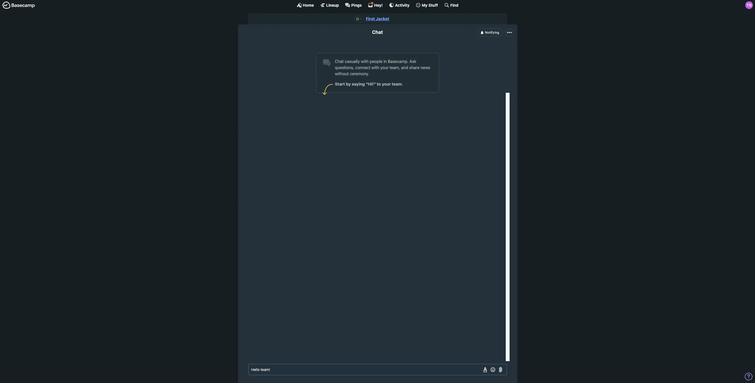 Task type: locate. For each thing, give the bounding box(es) containing it.
team,
[[390, 65, 400, 70]]

0 horizontal spatial chat
[[335, 59, 344, 64]]

connect
[[355, 65, 371, 70]]

home link
[[297, 3, 314, 8]]

1 vertical spatial with
[[372, 65, 380, 70]]

lineup link
[[320, 3, 339, 8]]

your
[[381, 65, 389, 70], [382, 82, 391, 86]]

activity link
[[389, 3, 410, 8]]

chat inside chat casually with people in basecamp. ask questions, connect with your team, and share news without ceremony.
[[335, 59, 344, 64]]

chat
[[372, 29, 383, 35], [335, 59, 344, 64]]

0 vertical spatial your
[[381, 65, 389, 70]]

your inside chat casually with people in basecamp. ask questions, connect with your team, and share news without ceremony.
[[381, 65, 389, 70]]

chat for chat casually with people in basecamp. ask questions, connect with your team, and share news without ceremony.
[[335, 59, 344, 64]]

main element
[[0, 0, 756, 10]]

team
[[392, 82, 402, 86]]

1 horizontal spatial chat
[[372, 29, 383, 35]]

1 vertical spatial chat
[[335, 59, 344, 64]]

chat down the first jacket
[[372, 29, 383, 35]]

.
[[402, 82, 403, 86]]

with
[[361, 59, 369, 64], [372, 65, 380, 70]]

tyler black image
[[746, 1, 754, 9]]

1 horizontal spatial with
[[372, 65, 380, 70]]

switch accounts image
[[2, 1, 35, 9]]

to
[[377, 82, 381, 86]]

share
[[409, 65, 420, 70]]

in
[[384, 59, 387, 64]]

hey!
[[374, 3, 383, 7]]

0 horizontal spatial with
[[361, 59, 369, 64]]

ask
[[410, 59, 417, 64]]

Hello team! text field
[[248, 364, 507, 375]]

hello team!
[[251, 367, 270, 372]]

notifying
[[485, 30, 500, 34]]

casually
[[345, 59, 360, 64]]

find
[[451, 3, 459, 7]]

with up connect
[[361, 59, 369, 64]]

your down the in
[[381, 65, 389, 70]]

0 vertical spatial chat
[[372, 29, 383, 35]]

chat up questions,
[[335, 59, 344, 64]]

with down people
[[372, 65, 380, 70]]

and
[[401, 65, 408, 70]]

people
[[370, 59, 383, 64]]

"hi!"
[[366, 82, 376, 86]]

your right the to
[[382, 82, 391, 86]]

pings button
[[345, 3, 362, 8]]



Task type: vqa. For each thing, say whether or not it's contained in the screenshot.
team
yes



Task type: describe. For each thing, give the bounding box(es) containing it.
1 vertical spatial your
[[382, 82, 391, 86]]

start by saying "hi!" to your team .
[[335, 82, 403, 86]]

saying
[[352, 82, 365, 86]]

hello
[[251, 367, 260, 372]]

news
[[421, 65, 431, 70]]

home
[[303, 3, 314, 7]]

lineup
[[326, 3, 339, 7]]

activity
[[395, 3, 410, 7]]

notifying link
[[478, 28, 503, 37]]

chat casually with people in basecamp. ask questions, connect with your team, and share news without ceremony.
[[335, 59, 431, 76]]

chat for chat
[[372, 29, 383, 35]]

my
[[422, 3, 428, 7]]

my stuff
[[422, 3, 438, 7]]

first jacket
[[366, 16, 389, 21]]

stuff
[[429, 3, 438, 7]]

find button
[[444, 3, 459, 8]]

first
[[366, 16, 375, 21]]

jacket
[[376, 16, 389, 21]]

start
[[335, 82, 345, 86]]

team!
[[261, 367, 270, 372]]

basecamp.
[[388, 59, 409, 64]]

my stuff button
[[416, 3, 438, 8]]

without
[[335, 72, 349, 76]]

0 vertical spatial with
[[361, 59, 369, 64]]

ceremony.
[[350, 72, 369, 76]]

questions,
[[335, 65, 354, 70]]

pings
[[351, 3, 362, 7]]

first jacket link
[[366, 16, 389, 21]]

hey! button
[[368, 2, 383, 8]]

by
[[346, 82, 351, 86]]



